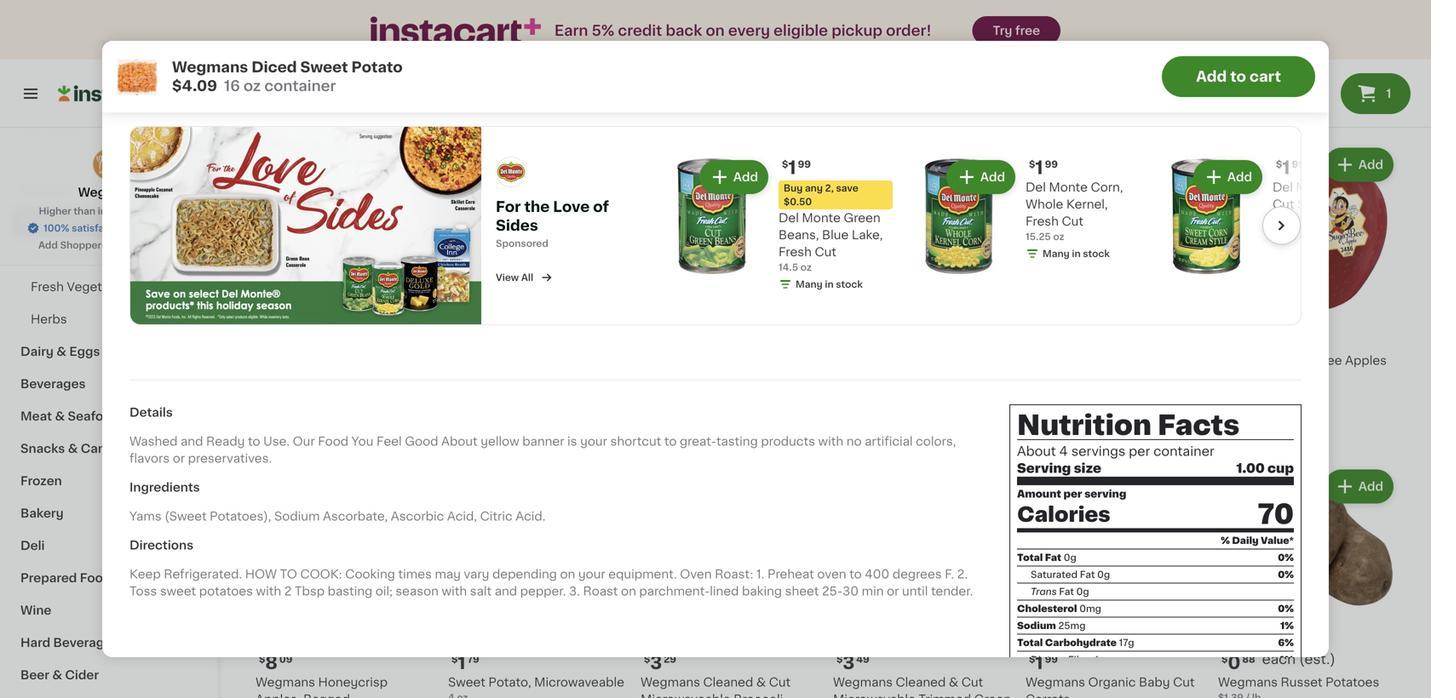 Task type: locate. For each thing, give the bounding box(es) containing it.
preservatives.
[[188, 453, 272, 465]]

diced left '12'
[[251, 60, 297, 75]]

1 inside button
[[1386, 88, 1391, 100]]

1 horizontal spatial sodium
[[1017, 621, 1056, 631]]

squash
[[252, 35, 297, 47], [426, 52, 471, 64]]

potato for wegmans diced sweet potato $4.09 16 oz container
[[351, 60, 403, 75]]

& inside beer & cider link
[[52, 670, 62, 682]]

potato inside wegmans diced sweet potato
[[641, 372, 680, 384]]

0 horizontal spatial diced
[[251, 60, 297, 75]]

1 apples, from the top
[[256, 87, 300, 99]]

1 horizontal spatial potatoes
[[1326, 677, 1379, 689]]

potato for wegmans diced sweet potato
[[641, 372, 680, 384]]

1 vertical spatial save
[[146, 241, 169, 250]]

$4.39
[[1218, 87, 1246, 96]]

refrigerated.
[[164, 569, 242, 580]]

fresh up chunks,
[[1088, 355, 1121, 367]]

$4.09 inside $4.09 / lb about 2.28 lb / package
[[641, 104, 669, 113]]

0mg
[[1080, 604, 1101, 614]]

1 package from the left
[[712, 118, 752, 127]]

fresh up 15.25
[[1026, 215, 1059, 227]]

on right back
[[706, 23, 725, 38]]

$ 1 99 up cream
[[1276, 159, 1305, 177]]

wegmans inside wegmans organic squash, butternut
[[722, 35, 782, 47]]

0 vertical spatial squash
[[252, 35, 297, 47]]

$ for buy any 2, save $0.50
[[782, 160, 788, 169]]

1 squash, from the left
[[836, 35, 883, 47]]

0 vertical spatial your
[[580, 436, 607, 448]]

& inside the 'meat & seafood' link
[[55, 411, 65, 423]]

monte inside del monte fresh cut sweet corn, cream style, golden
[[1296, 181, 1335, 193]]

potato
[[351, 60, 403, 75], [641, 372, 680, 384]]

package right 2.3 in the right of the page
[[898, 118, 939, 127]]

3 for wegmans cleaned & cut microwaveable broccol
[[650, 654, 662, 672]]

cleaned inside wegmans cleaned & cut microwavable trimmed gree
[[896, 677, 946, 689]]

in up the all stores
[[176, 69, 185, 78]]

100%
[[44, 224, 69, 233]]

0 vertical spatial 16
[[224, 79, 240, 93]]

butternut up sweetango®
[[366, 52, 423, 64]]

per for amount
[[1064, 490, 1082, 499]]

earn 5% credit back on every eligible pickup order!
[[555, 23, 932, 38]]

1 horizontal spatial potato
[[641, 372, 680, 384]]

2 horizontal spatial diced
[[703, 355, 739, 367]]

(est.) up wegmans russet potatoes
[[1299, 653, 1336, 667]]

tbsp
[[295, 586, 325, 597]]

2 horizontal spatial butternut
[[722, 52, 780, 64]]

0 vertical spatial (est.)
[[1293, 46, 1329, 60]]

about inside $4.09 / lb about 2.28 lb / package
[[641, 118, 669, 127]]

1 vertical spatial and
[[495, 586, 517, 597]]

2.
[[957, 569, 968, 580]]

0 vertical spatial or
[[173, 453, 185, 465]]

1 horizontal spatial monte
[[1049, 181, 1088, 193]]

1 horizontal spatial diced
[[327, 52, 363, 64]]

cream
[[1273, 215, 1313, 227]]

0g
[[1064, 553, 1077, 563], [1097, 570, 1110, 580], [1076, 587, 1089, 597]]

0 vertical spatial 0g
[[1064, 553, 1077, 563]]

while supplies last image
[[130, 127, 481, 324]]

sponsored badge image down $3.49
[[1218, 398, 1270, 408]]

organic up potatoes,
[[1118, 35, 1165, 47]]

1 vertical spatial your
[[578, 569, 605, 580]]

sponsored badge image for 32 oz container
[[1026, 439, 1077, 449]]

wegmans
[[129, 35, 189, 47], [327, 35, 387, 47], [722, 35, 782, 47], [920, 35, 980, 47], [172, 60, 248, 75], [256, 70, 315, 82], [1026, 70, 1085, 82], [78, 187, 139, 198], [256, 355, 315, 367], [641, 355, 700, 367], [833, 355, 893, 367], [1026, 355, 1085, 367], [1218, 355, 1278, 367], [256, 677, 315, 689], [641, 677, 700, 689], [833, 677, 893, 689], [1026, 677, 1085, 689], [1218, 677, 1278, 689]]

1 vertical spatial container
[[1053, 405, 1100, 415]]

0 horizontal spatial pack
[[967, 52, 1001, 64]]

0 horizontal spatial and
[[181, 436, 203, 448]]

fresh up style,
[[1338, 181, 1371, 193]]

wegmans inside wegmans sugar bee apples $3.49 / lb
[[1218, 355, 1278, 367]]

fresh inside wegmans fresh cut watermelon chunks, family pack 32 oz container
[[1088, 355, 1121, 367]]

1 horizontal spatial corn,
[[1338, 198, 1370, 210]]

0 horizontal spatial cleaned
[[703, 677, 753, 689]]

/ inside wegmans sugar bee apples $3.49 / lb
[[1248, 371, 1252, 381]]

$ left 76
[[1222, 49, 1228, 58]]

100% satisfaction guarantee
[[44, 224, 181, 233]]

sweet
[[1168, 35, 1206, 47], [300, 60, 348, 75], [1297, 198, 1335, 210], [742, 355, 779, 367], [448, 677, 485, 689]]

0 horizontal spatial ready
[[206, 436, 245, 448]]

& for dairy
[[56, 346, 66, 358]]

(est.)
[[1293, 46, 1329, 60], [1293, 331, 1330, 345], [1299, 653, 1336, 667]]

3 inside $ 6 wegmans sweetango® apples, bagged 3 lb
[[256, 104, 262, 113]]

nutrition
[[1017, 412, 1152, 439]]

wegmans fresh cut watermelon chunks, family pack 32 oz container
[[1026, 355, 1196, 415]]

frozen
[[20, 475, 62, 487]]

wegmans for wegmans diced sweet potato
[[641, 355, 700, 367]]

russet down organic sweet potatoes
[[1148, 70, 1190, 82]]

in down del monte green beans, blue lake, fresh cut 14.5 oz
[[825, 280, 834, 289]]

add
[[1196, 69, 1227, 84], [396, 159, 421, 171], [781, 159, 806, 171], [974, 159, 998, 171], [1166, 159, 1191, 171], [1359, 159, 1383, 171], [733, 171, 758, 183], [980, 171, 1005, 183], [1227, 171, 1252, 183], [38, 241, 58, 250], [1166, 481, 1191, 493], [1359, 481, 1383, 493]]

each down 11:45am
[[1278, 101, 1301, 110]]

your inside "keep refrigerated.   how to cook:  cooking times may vary depending on your equipment.  oven roast:  1. preheat oven to 400 degrees f.  2. toss sweet potatoes with 2 tbsp basting oil; season with salt and pepper.  3. roast on parchment-lined baking sheet 25-30 min or until tender."
[[578, 569, 605, 580]]

wegmans for wegmans diced sweet potato $4.09 16 oz container
[[172, 60, 248, 75]]

with down may
[[442, 586, 467, 597]]

every
[[728, 23, 770, 38]]

19 oz button
[[448, 0, 627, 115]]

1 vertical spatial microwaveable
[[534, 677, 624, 689]]

sponsored badge image down 'wegmans diced sweet potato $4.09 16 oz container'
[[256, 117, 307, 127]]

$ for del monte fresh cut sweet corn, cream style, golden
[[1276, 160, 1282, 169]]

fresh inside del monte green beans, blue lake, fresh cut 14.5 oz
[[779, 246, 812, 258]]

3 down 'wegmans diced sweet potato $4.09 16 oz container'
[[256, 104, 262, 113]]

fresh vegetables link
[[10, 271, 207, 303]]

& inside snacks & candy link
[[68, 443, 78, 455]]

2 horizontal spatial on
[[706, 23, 725, 38]]

0 vertical spatial bagged
[[303, 87, 350, 99]]

1 vertical spatial bagged
[[369, 355, 416, 367]]

29
[[664, 655, 676, 664]]

$ left 49
[[837, 655, 843, 664]]

sweet up style,
[[1297, 198, 1335, 210]]

99 for buy any 2, save $0.50
[[798, 160, 811, 169]]

monte for 1
[[1049, 181, 1088, 193]]

(est.) inside $1.76 each (estimated) element
[[1293, 46, 1329, 60]]

0 horizontal spatial butternut
[[192, 35, 249, 47]]

wegmans inside wegmans butternut squash 20 oz
[[129, 35, 189, 47]]

about inside fresh ginger $4.39 / lb about 0.4 lb each
[[1218, 101, 1247, 110]]

organic inside wegmans organic bagged lemons
[[318, 355, 366, 367]]

0 horizontal spatial squash,
[[836, 35, 883, 47]]

sweet inside del monte fresh cut sweet corn, cream style, golden
[[1297, 198, 1335, 210]]

many in stock down del monte green beans, blue lake, fresh cut 14.5 oz
[[796, 280, 863, 289]]

save
[[836, 183, 859, 193], [146, 241, 169, 250]]

instacart logo image
[[58, 83, 160, 104]]

yams right candied
[[661, 35, 694, 47]]

wegmans inside 'wegmans organic baby cut carrots'
[[1026, 677, 1085, 689]]

try free
[[993, 25, 1040, 37]]

wegmans inside wegmans organic bagged lemons
[[256, 355, 315, 367]]

or right the min
[[887, 586, 899, 597]]

butternut down every
[[722, 52, 780, 64]]

14.75
[[1273, 232, 1297, 241]]

about down "$4.39"
[[1218, 101, 1247, 110]]

del monte green beans, blue lake, fresh cut 14.5 oz
[[779, 212, 883, 272]]

back
[[666, 23, 702, 38]]

honeycrisp
[[318, 677, 388, 689]]

0 vertical spatial $4.09
[[172, 79, 217, 93]]

diced up tasting at the right of the page
[[703, 355, 739, 367]]

container inside 'wegmans diced sweet potato $4.09 16 oz container'
[[264, 79, 336, 93]]

package right 2.28
[[712, 118, 752, 127]]

potato right '12'
[[351, 60, 403, 75]]

0 vertical spatial and
[[181, 436, 203, 448]]

0 vertical spatial beverages
[[20, 378, 86, 390]]

0 horizontal spatial per
[[1064, 490, 1082, 499]]

0 horizontal spatial package
[[712, 118, 752, 127]]

diced for wegmans diced sweet potato $4.09 16 oz container
[[251, 60, 297, 75]]

stock up the all stores
[[187, 69, 214, 78]]

wegmans inside wegmans diced sweet potato
[[641, 355, 700, 367]]

organic right every
[[785, 35, 833, 47]]

fresh inside "wegmans fresh cut tropical fruit bowl"
[[896, 355, 929, 367]]

del inside del monte green beans, blue lake, fresh cut 14.5 oz
[[779, 212, 799, 224]]

1 vertical spatial corn,
[[1338, 198, 1370, 210]]

meat & seafood link
[[10, 400, 207, 433]]

del for 1
[[1026, 181, 1046, 193]]

oz
[[144, 52, 155, 61], [339, 69, 351, 78], [244, 79, 261, 93], [461, 104, 472, 113], [1053, 232, 1064, 241], [1299, 232, 1311, 241], [801, 263, 812, 272], [461, 371, 472, 381], [1040, 405, 1051, 415]]

3 for wegmans cleaned & cut microwavable trimmed gree
[[843, 654, 855, 672]]

fat
[[1045, 553, 1061, 563], [1080, 570, 1095, 580], [1059, 587, 1074, 597]]

beverages down dairy & eggs
[[20, 378, 86, 390]]

sponsored badge image for wegmans sugar bee apples
[[1218, 398, 1270, 408]]

2 vertical spatial fat
[[1059, 587, 1074, 597]]

ascorbic
[[391, 511, 444, 523]]

fresh up 14.5
[[779, 246, 812, 258]]

1 for buy any 2, save $0.50
[[788, 159, 796, 177]]

$ 1 99 for del monte corn, whole kernel, fresh cut
[[1029, 159, 1058, 177]]

deli link
[[10, 530, 207, 562]]

apples, down 6
[[256, 87, 300, 99]]

all left 'stores'
[[179, 90, 191, 99]]

wegmans inside wegmans microwaveable diced butternut squash 12 oz
[[327, 35, 387, 47]]

del monte quality image
[[496, 157, 526, 187]]

product group containing each (est.)
[[1218, 144, 1397, 412]]

wegmans organic baby cut carrots
[[1026, 677, 1195, 699]]

cholesterol 0mg
[[1017, 604, 1101, 614]]

3 0% from the top
[[1278, 604, 1294, 614]]

1 vertical spatial per
[[1064, 490, 1082, 499]]

each (est.) up ginger at the top right of the page
[[1256, 46, 1329, 60]]

cleaned inside wegmans cleaned & cut microwaveable broccol
[[703, 677, 753, 689]]

0 vertical spatial apples,
[[256, 87, 300, 99]]

0% for total fat
[[1278, 553, 1294, 563]]

ready down add to cart
[[1202, 87, 1244, 100]]

sweetango®
[[318, 70, 394, 82]]

1 horizontal spatial butternut
[[366, 52, 423, 64]]

0g for saturated fat 0g
[[1097, 570, 1110, 580]]

until
[[902, 586, 928, 597]]

0 horizontal spatial yams
[[129, 511, 162, 523]]

family down "order!"
[[920, 52, 964, 64]]

0 horizontal spatial corn,
[[1091, 181, 1123, 193]]

1 horizontal spatial squash
[[426, 52, 471, 64]]

12
[[327, 69, 337, 78]]

0 vertical spatial 0%
[[1278, 553, 1294, 563]]

4%
[[1278, 656, 1294, 665]]

None search field
[[244, 70, 745, 118]]

sweet inside 'wegmans diced sweet potato $4.09 16 oz container'
[[300, 60, 348, 75]]

1 vertical spatial potatoes
[[1326, 677, 1379, 689]]

each (est.) inside $1.76 each (estimated) element
[[1256, 46, 1329, 60]]

$ left 09
[[259, 655, 265, 664]]

with left 'no'
[[818, 436, 844, 448]]

del down $0.50
[[779, 212, 799, 224]]

family inside wegmans squash, butternut, family pack
[[920, 52, 964, 64]]

wegmans for wegmans organic squash, butternut
[[722, 35, 782, 47]]

sweet up tasting at the right of the page
[[742, 355, 779, 367]]

1 vertical spatial fat
[[1080, 570, 1095, 580]]

butternut for wegmans microwaveable diced butternut squash 12 oz
[[366, 52, 423, 64]]

all right view
[[521, 273, 533, 282]]

(est.) inside $0.88 each (estimated) element
[[1299, 653, 1336, 667]]

serving
[[1085, 490, 1126, 499]]

in down del monte corn, whole kernel, fresh cut 15.25 oz
[[1072, 249, 1081, 258]]

6
[[265, 48, 278, 66]]

to
[[280, 569, 297, 580]]

apples
[[1345, 355, 1387, 367]]

0 horizontal spatial container
[[264, 79, 336, 93]]

yams right bruce's
[[573, 35, 605, 47]]

lemons
[[256, 372, 303, 384]]

pickup
[[832, 23, 883, 38]]

2 apples, from the top
[[256, 694, 300, 699]]

1 for wegmans organic baby cut carrots
[[1035, 654, 1043, 672]]

/ right 2.28
[[706, 118, 710, 127]]

$ left 29
[[644, 655, 650, 664]]

oz inside wegmans butternut squash 20 oz
[[144, 52, 155, 61]]

1 vertical spatial $4.09
[[641, 104, 669, 113]]

monte inside del monte green beans, blue lake, fresh cut 14.5 oz
[[802, 212, 841, 224]]

cholesterol
[[1017, 604, 1077, 614]]

0 vertical spatial save
[[836, 183, 859, 193]]

pack
[[967, 52, 1001, 64], [1026, 389, 1059, 401]]

wegmans diced sweet potato
[[641, 355, 779, 384]]

bagged down '12'
[[303, 87, 350, 99]]

many down 14.5
[[796, 280, 823, 289]]

organic sweet potatoes
[[1118, 35, 1263, 47]]

$4.09 down wegmans butternut squash 20 oz
[[172, 79, 217, 93]]

ready up preservatives.
[[206, 436, 245, 448]]

25-
[[822, 586, 843, 597]]

many in stock up the all stores
[[147, 69, 214, 78]]

squash,
[[836, 35, 883, 47], [983, 35, 1030, 47]]

1 horizontal spatial pack
[[1026, 389, 1059, 401]]

trans
[[1031, 587, 1057, 597]]

cut
[[1273, 198, 1294, 210], [1062, 215, 1084, 227], [815, 246, 837, 258], [932, 355, 954, 367], [1125, 355, 1146, 367], [769, 677, 791, 689], [962, 677, 983, 689], [1173, 677, 1195, 689]]

organic up lemons
[[257, 313, 296, 323]]

microwaveable inside wegmans microwaveable diced butternut squash 12 oz
[[390, 35, 480, 47]]

cleaned for microwaveable
[[703, 677, 753, 689]]

to
[[1230, 69, 1246, 84], [134, 241, 144, 250], [248, 436, 260, 448], [664, 436, 677, 448], [849, 569, 862, 580]]

1 horizontal spatial del
[[1026, 181, 1046, 193]]

monte up style,
[[1296, 181, 1335, 193]]

1 horizontal spatial family
[[1152, 372, 1196, 384]]

1 horizontal spatial on
[[621, 586, 636, 597]]

sodium right potatoes),
[[274, 511, 320, 523]]

or inside "keep refrigerated.   how to cook:  cooking times may vary depending on your equipment.  oven roast:  1. preheat oven to 400 degrees f.  2. toss sweet potatoes with 2 tbsp basting oil; season with salt and pepper.  3. roast on parchment-lined baking sheet 25-30 min or until tender."
[[887, 586, 899, 597]]

1 for del monte corn, whole kernel, fresh cut
[[1035, 159, 1043, 177]]

2 package from the left
[[898, 118, 939, 127]]

each (est.) for 0
[[1262, 653, 1336, 667]]

0 horizontal spatial on
[[560, 569, 575, 580]]

0 horizontal spatial 16
[[224, 79, 240, 93]]

sponsored badge image down 19 oz
[[448, 117, 500, 127]]

colors,
[[916, 436, 956, 448]]

& inside wegmans cleaned & cut microwavable trimmed gree
[[949, 677, 958, 689]]

1 horizontal spatial or
[[887, 586, 899, 597]]

tasting
[[716, 436, 758, 448]]

fresh left tropical at bottom right
[[896, 355, 929, 367]]

serving size
[[1017, 463, 1101, 475]]

each
[[1256, 46, 1290, 60], [1278, 101, 1301, 110], [1256, 331, 1290, 345], [1262, 653, 1296, 667]]

& for snacks
[[68, 443, 78, 455]]

sweet down '$ 1 79' on the bottom left
[[448, 677, 485, 689]]

2 horizontal spatial microwaveable
[[641, 694, 731, 699]]

99 for del monte corn, whole kernel, fresh cut
[[1045, 160, 1058, 169]]

0 vertical spatial microwaveable
[[390, 35, 480, 47]]

acid.
[[516, 511, 546, 523]]

99 up whole
[[1045, 160, 1058, 169]]

package inside $2.89 / lb about 2.3 lb / package
[[898, 118, 939, 127]]

ginger
[[1254, 70, 1295, 82]]

wegmans inside "wegmans fresh cut tropical fruit bowl"
[[833, 355, 893, 367]]

pack inside wegmans fresh cut watermelon chunks, family pack 32 oz container
[[1026, 389, 1059, 401]]

0 vertical spatial each (est.)
[[1256, 46, 1329, 60]]

butternut inside wegmans microwaveable diced butternut squash 12 oz
[[366, 52, 423, 64]]

wegmans for wegmans sugar bee apples $3.49 / lb
[[1218, 355, 1278, 367]]

2 horizontal spatial monte
[[1296, 181, 1335, 193]]

diced inside wegmans diced sweet potato
[[703, 355, 739, 367]]

microwaveable right "potato,"
[[534, 677, 624, 689]]

beverages inside hard beverages link
[[53, 637, 118, 649]]

2 squash, from the left
[[983, 35, 1030, 47]]

each (est.) up sugar
[[1256, 331, 1330, 345]]

in-
[[98, 207, 111, 216]]

$ left 79
[[451, 655, 458, 664]]

$ 1 99 up whole
[[1029, 159, 1058, 177]]

russet inside button
[[1148, 70, 1190, 82]]

1 vertical spatial on
[[560, 569, 575, 580]]

1 horizontal spatial ready
[[1202, 87, 1244, 100]]

2 total from the top
[[1017, 639, 1043, 648]]

sponsored badge image
[[256, 117, 307, 127], [448, 117, 500, 127], [1218, 398, 1270, 408], [1026, 439, 1077, 449]]

lb
[[1255, 87, 1264, 96], [1267, 101, 1275, 110], [264, 104, 273, 113], [678, 104, 687, 113], [870, 104, 879, 113], [695, 118, 703, 127], [881, 118, 890, 127], [1255, 371, 1264, 381]]

wegmans for wegmans organic bagged lemons
[[256, 355, 315, 367]]

2 horizontal spatial 3
[[843, 654, 855, 672]]

each (est.) down '6%'
[[1262, 653, 1336, 667]]

1 total from the top
[[1017, 553, 1043, 563]]

2 vertical spatial microwaveable
[[641, 694, 731, 699]]

potato inside 'wegmans diced sweet potato $4.09 16 oz container'
[[351, 60, 403, 75]]

total for saturated fat 0g
[[1017, 553, 1043, 563]]

family right chunks,
[[1152, 372, 1196, 384]]

wegmans for wegmans fresh cut tropical fruit bowl
[[833, 355, 893, 367]]

0 vertical spatial family
[[920, 52, 964, 64]]

0 vertical spatial russet
[[1148, 70, 1190, 82]]

& inside dairy & eggs link
[[56, 346, 66, 358]]

diced for wegmans diced sweet potato
[[703, 355, 739, 367]]

$ up 'wegmans diced sweet potato $4.09 16 oz container'
[[259, 49, 265, 58]]

$ up buy
[[782, 160, 788, 169]]

20
[[129, 52, 142, 61]]

wegmans for wegmans
[[78, 187, 139, 198]]

3 left 49
[[843, 654, 855, 672]]

to up 30
[[849, 569, 862, 580]]

1 0% from the top
[[1278, 553, 1294, 563]]

the
[[524, 200, 550, 214]]

bagged down honeycrisp at the left bottom of the page
[[303, 694, 350, 699]]

eligible
[[774, 23, 828, 38]]

and right salt
[[495, 586, 517, 597]]

1 vertical spatial sodium
[[1017, 621, 1056, 631]]

baking
[[742, 586, 782, 597]]

total up the "dietary"
[[1017, 639, 1043, 648]]

in up servings at the bottom of the page
[[1072, 423, 1081, 432]]

squash down instacart plus icon
[[426, 52, 471, 64]]

0 vertical spatial container
[[264, 79, 336, 93]]

0 vertical spatial on
[[706, 23, 725, 38]]

0 horizontal spatial russet
[[1148, 70, 1190, 82]]

0 vertical spatial ready
[[1202, 87, 1244, 100]]

1 cleaned from the left
[[703, 677, 753, 689]]

0 horizontal spatial $4.09
[[172, 79, 217, 93]]

wegmans potatoes, russet button
[[1026, 0, 1205, 98]]

carrots
[[1026, 694, 1070, 699]]

1 horizontal spatial package
[[898, 118, 939, 127]]

microwaveable inside wegmans cleaned & cut microwaveable broccol
[[641, 694, 731, 699]]

$ inside '$ 1 79'
[[451, 655, 458, 664]]

(est.) up sugar
[[1293, 331, 1330, 345]]

1 vertical spatial total
[[1017, 639, 1043, 648]]

$ for wegmans cleaned & cut microwavable trimmed gree
[[837, 655, 843, 664]]

wegmans inside wegmans honeycrisp apples, bagged
[[256, 677, 315, 689]]

banner
[[522, 436, 564, 448]]

99 up 'any'
[[798, 160, 811, 169]]

6%
[[1278, 639, 1294, 648]]

sponsored badge image up serving
[[1026, 439, 1077, 449]]

organic down 1g
[[1088, 677, 1136, 689]]

(est.) for 1
[[1293, 46, 1329, 60]]

diced inside wegmans microwaveable diced butternut squash 12 oz
[[327, 52, 363, 64]]

squash inside wegmans butternut squash 20 oz
[[252, 35, 297, 47]]

1 horizontal spatial per
[[1129, 445, 1150, 458]]

organic up food
[[318, 355, 366, 367]]

1 vertical spatial potato
[[641, 372, 680, 384]]

directions
[[129, 540, 193, 551]]

0 vertical spatial all
[[179, 90, 191, 99]]

2 vertical spatial bagged
[[303, 694, 350, 699]]

recipes link
[[10, 174, 207, 206]]

1 vertical spatial squash
[[426, 52, 471, 64]]

1 for del monte fresh cut sweet corn, cream style, golden
[[1282, 159, 1290, 177]]

squash inside wegmans microwaveable diced butternut squash 12 oz
[[426, 52, 471, 64]]

corn, up the kernel,
[[1091, 181, 1123, 193]]

container
[[264, 79, 336, 93], [1053, 405, 1100, 415], [1154, 445, 1215, 458]]

1 for sweet potato, microwaveable
[[458, 654, 466, 672]]

microwaveable up 19
[[390, 35, 480, 47]]

wegmans for wegmans russet potatoes
[[1218, 677, 1278, 689]]

organic inside the organic sweet potatoes button
[[1118, 35, 1165, 47]]

on up 3.
[[560, 569, 575, 580]]

snacks & candy
[[20, 443, 121, 455]]

5%
[[592, 23, 614, 38]]

1 vertical spatial pack
[[1026, 389, 1059, 401]]

0 vertical spatial sodium
[[274, 511, 320, 523]]

0 vertical spatial potatoes
[[1209, 35, 1263, 47]]

99
[[798, 160, 811, 169], [1045, 160, 1058, 169], [1292, 160, 1305, 169], [1045, 655, 1058, 664]]

our
[[293, 436, 315, 448]]

corn,
[[1091, 181, 1123, 193], [1338, 198, 1370, 210]]

1 vertical spatial family
[[1152, 372, 1196, 384]]

each up sugar
[[1256, 331, 1290, 345]]

lb right 2.28
[[695, 118, 703, 127]]

chunks,
[[1101, 372, 1149, 384]]

package inside $4.09 / lb about 2.28 lb / package
[[712, 118, 752, 127]]

product group
[[256, 0, 434, 131], [448, 0, 627, 131], [256, 144, 434, 400], [641, 144, 820, 400], [833, 144, 1012, 436], [1026, 144, 1205, 453], [1218, 144, 1397, 412], [1026, 466, 1205, 699], [1218, 466, 1397, 699]]

oz inside wegmans fresh cut watermelon chunks, family pack 32 oz container
[[1040, 405, 1051, 415]]

$4.09 down candied
[[641, 104, 669, 113]]

oz inside 'wegmans diced sweet potato $4.09 16 oz container'
[[244, 79, 261, 93]]

0 vertical spatial total
[[1017, 553, 1043, 563]]

cut inside del monte fresh cut sweet corn, cream style, golden
[[1273, 198, 1294, 210]]

$1.76 each (estimated) element
[[1218, 46, 1397, 68]]

del inside del monte corn, whole kernel, fresh cut 15.25 oz
[[1026, 181, 1046, 193]]

cut inside "wegmans fresh cut tropical fruit bowl"
[[932, 355, 954, 367]]

squash, inside wegmans squash, butternut, family pack
[[983, 35, 1030, 47]]

/ up 0.4
[[1249, 87, 1253, 96]]

0 horizontal spatial potatoes
[[1209, 35, 1263, 47]]

wegmans inside wegmans fresh cut watermelon chunks, family pack 32 oz container
[[1026, 355, 1085, 367]]

corn, up style,
[[1338, 198, 1370, 210]]

wegmans inside wegmans squash, butternut, family pack
[[920, 35, 980, 47]]

1 horizontal spatial save
[[836, 183, 859, 193]]

0 horizontal spatial potato
[[351, 60, 403, 75]]

2 0% from the top
[[1278, 570, 1294, 580]]

apples, inside $ 6 wegmans sweetango® apples, bagged 3 lb
[[256, 87, 300, 99]]

0 vertical spatial potato
[[351, 60, 403, 75]]

sugar
[[1281, 355, 1316, 367]]

potatoes up 76
[[1209, 35, 1263, 47]]

& inside wegmans cleaned & cut microwaveable broccol
[[756, 677, 766, 689]]

about left 2.28
[[641, 118, 669, 127]]

butternut for wegmans organic squash, butternut
[[722, 52, 780, 64]]

wegmans cleaned & cut microwavable trimmed gree
[[833, 677, 1011, 699]]

1 vertical spatial or
[[887, 586, 899, 597]]

0 vertical spatial per
[[1129, 445, 1150, 458]]

1 horizontal spatial and
[[495, 586, 517, 597]]

1 vertical spatial (est.)
[[1293, 331, 1330, 345]]

wegmans inside wegmans cleaned & cut microwavable trimmed gree
[[833, 677, 893, 689]]

1 horizontal spatial russet
[[1281, 677, 1323, 689]]

per up "calories"
[[1064, 490, 1082, 499]]

sweet inside wegmans diced sweet potato
[[742, 355, 779, 367]]

microwaveable
[[390, 35, 480, 47], [534, 677, 624, 689], [641, 694, 731, 699]]

& for meat
[[55, 411, 65, 423]]

$ left the 88
[[1222, 655, 1228, 664]]

wegmans for wegmans fresh cut watermelon chunks, family pack 32 oz container
[[1026, 355, 1085, 367]]

your right is
[[580, 436, 607, 448]]

wegmans inside wegmans cleaned & cut microwaveable broccol
[[641, 677, 700, 689]]

1 vertical spatial ready
[[206, 436, 245, 448]]

2 cleaned from the left
[[896, 677, 946, 689]]



Task type: describe. For each thing, give the bounding box(es) containing it.
(sweet
[[165, 511, 207, 523]]

many up instacart logo
[[147, 69, 174, 78]]

degrees
[[893, 569, 942, 580]]

carbohydrate
[[1045, 639, 1117, 648]]

for the love of sides spo nsored
[[496, 200, 609, 248]]

corn, inside del monte corn, whole kernel, fresh cut 15.25 oz
[[1091, 181, 1123, 193]]

$ 3 49
[[837, 654, 869, 672]]

package for about 2.28 lb / package
[[712, 118, 752, 127]]

many in stock down 15.25
[[1043, 249, 1110, 258]]

container inside wegmans fresh cut watermelon chunks, family pack 32 oz container
[[1053, 405, 1100, 415]]

fresh up herbs
[[31, 281, 64, 293]]

organic inside 'wegmans organic baby cut carrots'
[[1088, 677, 1136, 689]]

feel
[[377, 436, 402, 448]]

$ inside $ 6 wegmans sweetango® apples, bagged 3 lb
[[259, 49, 265, 58]]

organic up 16 oz
[[450, 313, 488, 323]]

lists
[[48, 124, 77, 135]]

cut inside del monte green beans, blue lake, fresh cut 14.5 oz
[[815, 246, 837, 258]]

(est.) for 0
[[1299, 653, 1336, 667]]

fat for total
[[1045, 553, 1061, 563]]

cut inside wegmans cleaned & cut microwavable trimmed gree
[[962, 677, 983, 689]]

about inside $2.89 / lb about 2.3 lb / package
[[833, 118, 862, 127]]

0g for total fat 0g
[[1064, 553, 1077, 563]]

1 vertical spatial all
[[521, 273, 533, 282]]

or inside washed and ready to use.  our food you feel good about yellow banner is your shortcut to great-tasting products with no artificial colors, flavors or preservatives.
[[173, 453, 185, 465]]

$ inside $ 0 88
[[1222, 655, 1228, 664]]

$ for del monte corn, whole kernel, fresh cut
[[1029, 160, 1035, 169]]

satisfaction
[[72, 224, 129, 233]]

add shoppers club to save link
[[38, 239, 179, 252]]

product group containing 1
[[1026, 466, 1205, 699]]

99 for del monte fresh cut sweet corn, cream style, golden
[[1292, 160, 1305, 169]]

$ for wegmans honeycrisp apples, bagged
[[259, 655, 265, 664]]

oz inside button
[[461, 104, 472, 113]]

min
[[862, 586, 884, 597]]

oz inside del monte green beans, blue lake, fresh cut 14.5 oz
[[801, 263, 812, 272]]

washed
[[129, 436, 178, 448]]

view
[[496, 273, 519, 282]]

roast:
[[715, 569, 753, 580]]

total carbohydrate 17g
[[1017, 639, 1134, 648]]

organic sweet potatoes button
[[1118, 0, 1302, 63]]

$ inside $ 1 76
[[1222, 49, 1228, 58]]

0 horizontal spatial with
[[256, 586, 281, 597]]

about inside washed and ready to use.  our food you feel good about yellow banner is your shortcut to great-tasting products with no artificial colors, flavors or preservatives.
[[441, 436, 478, 448]]

fresh ginger $4.39 / lb about 0.4 lb each
[[1218, 70, 1301, 110]]

oz inside wegmans microwaveable diced butternut squash 12 oz
[[339, 69, 351, 78]]

stock down del monte green beans, blue lake, fresh cut 14.5 oz
[[836, 280, 863, 289]]

sponsored badge image for wegmans sweetango® apples, bagged
[[256, 117, 307, 127]]

32
[[1026, 405, 1038, 415]]

higher
[[39, 207, 71, 216]]

$ 1 99 for buy any 2, save $0.50
[[782, 159, 811, 177]]

cut inside del monte corn, whole kernel, fresh cut 15.25 oz
[[1062, 215, 1084, 227]]

produce link
[[10, 206, 207, 239]]

sweet potato, microwaveable
[[448, 677, 624, 689]]

$ for wegmans organic baby cut carrots
[[1029, 655, 1035, 664]]

1 horizontal spatial with
[[442, 586, 467, 597]]

to inside add to cart 'button'
[[1230, 69, 1246, 84]]

0% for cholesterol
[[1278, 604, 1294, 614]]

99 for wegmans organic baby cut carrots
[[1045, 655, 1058, 664]]

wegmans squash, butternut, family pack
[[920, 35, 1094, 64]]

bee
[[1319, 355, 1342, 367]]

del for buy any 2, save $0.50
[[779, 212, 799, 224]]

/ up 2.3 in the right of the page
[[863, 104, 867, 113]]

stock down del monte corn, whole kernel, fresh cut 15.25 oz
[[1083, 249, 1110, 258]]

$ 8 09
[[259, 654, 293, 672]]

1 vertical spatial each (est.)
[[1256, 331, 1330, 345]]

oz inside del monte corn, whole kernel, fresh cut 15.25 oz
[[1053, 232, 1064, 241]]

package for about 2.3 lb / package
[[898, 118, 939, 127]]

cup
[[1268, 463, 1294, 475]]

and inside "keep refrigerated.   how to cook:  cooking times may vary depending on your equipment.  oven roast:  1. preheat oven to 400 degrees f.  2. toss sweet potatoes with 2 tbsp basting oil; season with salt and pepper.  3. roast on parchment-lined baking sheet 25-30 min or until tender."
[[495, 586, 517, 597]]

and inside washed and ready to use.  our food you feel good about yellow banner is your shortcut to great-tasting products with no artificial colors, flavors or preservatives.
[[181, 436, 203, 448]]

organic inside wegmans organic squash, butternut
[[785, 35, 833, 47]]

sweet up add to cart 'button'
[[1168, 35, 1206, 47]]

lb inside $ 6 wegmans sweetango® apples, bagged 3 lb
[[264, 104, 273, 113]]

depending
[[492, 569, 557, 580]]

lb up 0.4
[[1255, 87, 1264, 96]]

$ 1 99 for wegmans organic baby cut carrots
[[1029, 654, 1058, 672]]

details
[[129, 407, 173, 419]]

/ up 2.28
[[671, 104, 675, 113]]

1 vertical spatial russet
[[1281, 677, 1323, 689]]

per for servings
[[1129, 445, 1150, 458]]

stock up servings at the bottom of the page
[[1083, 423, 1110, 432]]

squash, inside wegmans organic squash, butternut
[[836, 35, 883, 47]]

foods
[[80, 572, 118, 584]]

potatoes),
[[210, 511, 271, 523]]

hard
[[20, 637, 50, 649]]

lb up 2.3 in the right of the page
[[870, 104, 879, 113]]

14.5
[[779, 263, 798, 272]]

fresh inside del monte fresh cut sweet corn, cream style, golden
[[1338, 181, 1371, 193]]

cut inside 'wegmans organic baby cut carrots'
[[1173, 677, 1195, 689]]

each (est.) for 1
[[1256, 46, 1329, 60]]

wegmans potatoes, russet
[[1026, 70, 1190, 82]]

salt
[[470, 586, 492, 597]]

$0.88 each (estimated) element
[[1218, 652, 1397, 674]]

green
[[844, 212, 881, 224]]

buy
[[784, 183, 803, 193]]

instacart plus icon image
[[371, 17, 541, 45]]

pack inside wegmans squash, butternut, family pack
[[967, 52, 1001, 64]]

product group containing 19 oz
[[448, 0, 627, 131]]

fresh inside fresh ginger $4.39 / lb about 0.4 lb each
[[1218, 70, 1251, 82]]

25mg
[[1058, 621, 1086, 631]]

$ 3 29
[[644, 654, 676, 672]]

total for dietary fiber 1g
[[1017, 639, 1043, 648]]

family inside wegmans fresh cut watermelon chunks, family pack 32 oz container
[[1152, 372, 1196, 384]]

washed and ready to use.  our food you feel good about yellow banner is your shortcut to great-tasting products with no artificial colors, flavors or preservatives.
[[129, 436, 956, 465]]

love
[[553, 200, 590, 214]]

2.3
[[864, 118, 879, 127]]

deli
[[20, 540, 45, 552]]

potatoes for organic sweet potatoes
[[1209, 35, 1263, 47]]

4
[[1059, 445, 1068, 458]]

save inside buy any 2, save $0.50
[[836, 183, 859, 193]]

wegmans for wegmans potatoes, russet
[[1026, 70, 1085, 82]]

2,
[[825, 183, 834, 193]]

total fat 0g
[[1017, 553, 1077, 563]]

$3.49
[[1218, 371, 1246, 381]]

any
[[805, 183, 823, 193]]

wegmans for wegmans cleaned & cut microwavable trimmed gree
[[833, 677, 893, 689]]

many up 4
[[1043, 423, 1070, 432]]

add inside 'button'
[[1196, 69, 1227, 84]]

is
[[567, 436, 577, 448]]

wegmans logo image
[[92, 148, 125, 181]]

ready inside washed and ready to use.  our food you feel good about yellow banner is your shortcut to great-tasting products with no artificial colors, flavors or preservatives.
[[206, 436, 245, 448]]

wegmans honeycrisp apples, bagged
[[256, 677, 388, 699]]

wegmans for wegmans cleaned & cut microwaveable broccol
[[641, 677, 700, 689]]

bagged inside $ 6 wegmans sweetango® apples, bagged 3 lb
[[303, 87, 350, 99]]

lb right 0.4
[[1267, 101, 1275, 110]]

wegmans for wegmans butternut squash 20 oz
[[129, 35, 189, 47]]

food
[[318, 436, 349, 448]]

acid,
[[447, 511, 477, 523]]

how
[[245, 569, 277, 580]]

wegmans for wegmans microwaveable diced butternut squash 12 oz
[[327, 35, 387, 47]]

0g for trans fat 0g
[[1076, 587, 1089, 597]]

cut inside wegmans cleaned & cut microwaveable broccol
[[769, 677, 791, 689]]

16 inside 'wegmans diced sweet potato $4.09 16 oz container'
[[224, 79, 240, 93]]

400
[[865, 569, 890, 580]]

sodium 25mg
[[1017, 621, 1086, 631]]

seafood
[[68, 411, 119, 423]]

$2.89 / lb about 2.3 lb / package
[[833, 104, 939, 127]]

than
[[74, 207, 95, 216]]

potato,
[[488, 677, 531, 689]]

$ for wegmans cleaned & cut microwaveable broccol
[[644, 655, 650, 664]]

higher than in-store prices link
[[39, 204, 178, 218]]

corn, inside del monte fresh cut sweet corn, cream style, golden
[[1338, 198, 1370, 210]]

lb inside wegmans sugar bee apples $3.49 / lb
[[1255, 371, 1264, 381]]

about 4
[[1017, 445, 1068, 458]]

bruce's
[[525, 35, 570, 47]]

monte for buy any 2, save $0.50
[[802, 212, 841, 224]]

2 horizontal spatial yams
[[661, 35, 694, 47]]

shortcut
[[610, 436, 661, 448]]

product group containing 6
[[256, 0, 434, 131]]

1 button
[[1341, 73, 1411, 114]]

del inside del monte fresh cut sweet corn, cream style, golden
[[1273, 181, 1293, 193]]

each up ginger at the top right of the page
[[1256, 46, 1290, 60]]

wegmans for wegmans organic baby cut carrots
[[1026, 677, 1085, 689]]

0 horizontal spatial save
[[146, 241, 169, 250]]

about up serving
[[1017, 445, 1056, 458]]

meat
[[20, 411, 52, 423]]

hard beverages link
[[10, 627, 207, 659]]

ready by 11:45am
[[1202, 87, 1320, 100]]

0 horizontal spatial sodium
[[274, 511, 320, 523]]

bagged inside wegmans honeycrisp apples, bagged
[[303, 694, 350, 699]]

dairy & eggs link
[[10, 336, 207, 368]]

pepper.
[[520, 586, 566, 597]]

with inside washed and ready to use.  our food you feel good about yellow banner is your shortcut to great-tasting products with no artificial colors, flavors or preservatives.
[[818, 436, 844, 448]]

sweet
[[160, 586, 196, 597]]

fresh inside del monte corn, whole kernel, fresh cut 15.25 oz
[[1026, 215, 1059, 227]]

oven
[[680, 569, 712, 580]]

1 vertical spatial 16
[[448, 371, 458, 381]]

fat for trans
[[1059, 587, 1074, 597]]

to inside "keep refrigerated.   how to cook:  cooking times may vary depending on your equipment.  oven roast:  1. preheat oven to 400 degrees f.  2. toss sweet potatoes with 2 tbsp basting oil; season with salt and pepper.  3. roast on parchment-lined baking sheet 25-30 min or until tender."
[[849, 569, 862, 580]]

& for beer
[[52, 670, 62, 682]]

/ right 2.3 in the right of the page
[[892, 118, 896, 127]]

wegmans organic squash, butternut
[[722, 35, 883, 64]]

3.
[[569, 586, 580, 597]]

organic down sodium 25mg
[[1027, 636, 1066, 645]]

to left great-
[[664, 436, 677, 448]]

your inside washed and ready to use.  our food you feel good about yellow banner is your shortcut to great-tasting products with no artificial colors, flavors or preservatives.
[[580, 436, 607, 448]]

many in stock up 4
[[1043, 423, 1110, 432]]

store
[[111, 207, 136, 216]]

cut inside wegmans fresh cut watermelon chunks, family pack 32 oz container
[[1125, 355, 1146, 367]]

del monte fresh cut sweet corn, cream style, golden
[[1273, 181, 1371, 244]]

ingredients
[[129, 482, 200, 494]]

bowl
[[863, 372, 892, 384]]

wegmans for wegmans honeycrisp apples, bagged
[[256, 677, 315, 689]]

each inside fresh ginger $4.39 / lb about 0.4 lb each
[[1278, 101, 1301, 110]]

good
[[405, 436, 438, 448]]

$ for sweet potato, microwaveable
[[451, 655, 458, 664]]

to left use.
[[248, 436, 260, 448]]

potatoes for wegmans russet potatoes
[[1326, 677, 1379, 689]]

wegmans inside $ 6 wegmans sweetango® apples, bagged 3 lb
[[256, 70, 315, 82]]

fruit
[[833, 372, 860, 384]]

$4.09 inside 'wegmans diced sweet potato $4.09 16 oz container'
[[172, 79, 217, 93]]

/ inside fresh ginger $4.39 / lb about 0.4 lb each
[[1249, 87, 1253, 96]]

2.28
[[672, 118, 692, 127]]

1%
[[1280, 621, 1294, 631]]

2 horizontal spatial container
[[1154, 445, 1215, 458]]

tropical
[[957, 355, 1004, 367]]

each down '6%'
[[1262, 653, 1296, 667]]

1 horizontal spatial yams
[[573, 35, 605, 47]]

butternut inside wegmans butternut squash 20 oz
[[192, 35, 249, 47]]

bagged inside wegmans organic bagged lemons
[[369, 355, 416, 367]]

fat for saturated
[[1080, 570, 1095, 580]]

$ 1 99 for del monte fresh cut sweet corn, cream style, golden
[[1276, 159, 1305, 177]]

0
[[1228, 654, 1241, 672]]

apples, inside wegmans honeycrisp apples, bagged
[[256, 694, 300, 699]]

lb right 2.3 in the right of the page
[[881, 118, 890, 127]]

cleaned for microwavable
[[896, 677, 946, 689]]

2
[[284, 586, 292, 597]]

vegetables
[[67, 281, 134, 293]]

many down 15.25
[[1043, 249, 1070, 258]]

basting
[[328, 586, 373, 597]]

beverages inside beverages link
[[20, 378, 86, 390]]

fresh down 100%
[[31, 249, 64, 261]]

$2.89 element
[[1026, 46, 1205, 68]]

wegmans for wegmans squash, butternut, family pack
[[920, 35, 980, 47]]

to inside add shoppers club to save link
[[134, 241, 144, 250]]

lb up 2.28
[[678, 104, 687, 113]]

product group containing 0
[[1218, 466, 1397, 699]]

baby
[[1139, 677, 1170, 689]]



Task type: vqa. For each thing, say whether or not it's contained in the screenshot.
left $ 0 69
no



